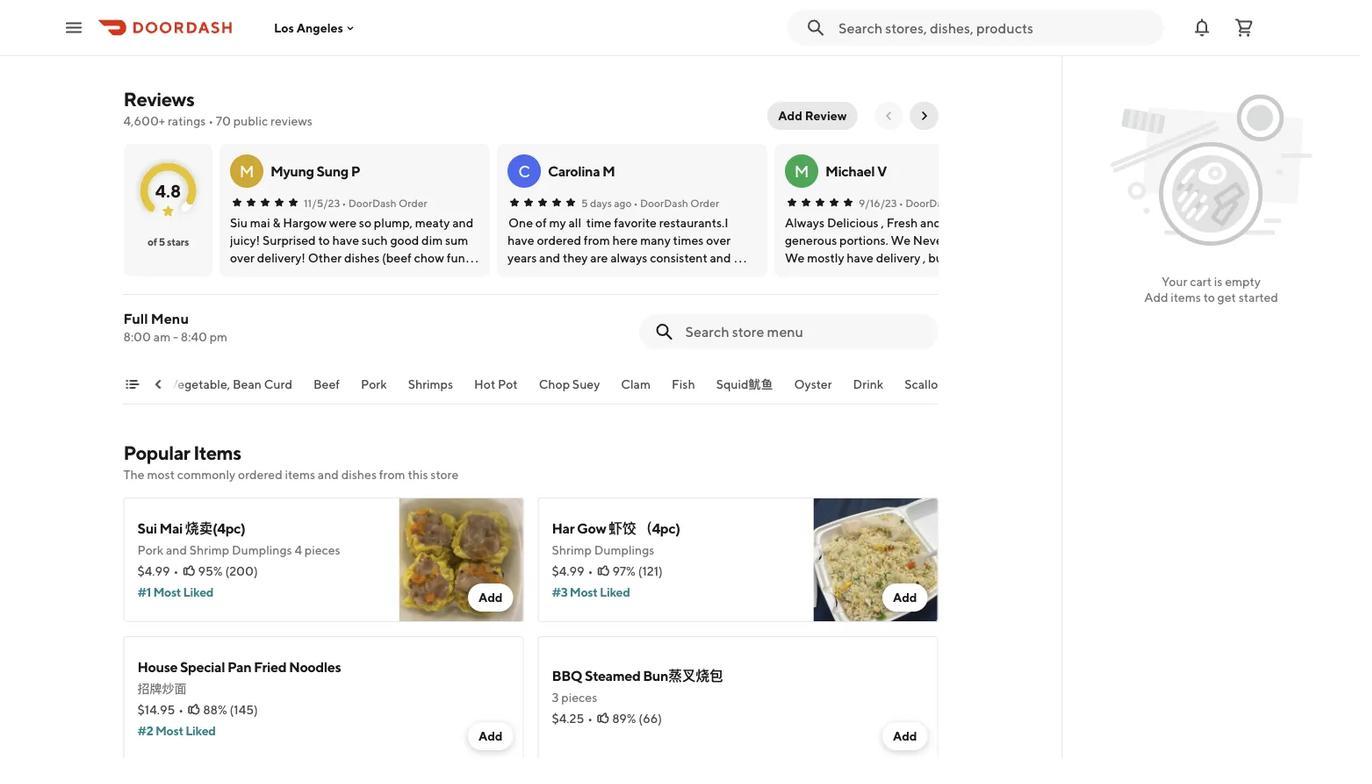 Task type: vqa. For each thing, say whether or not it's contained in the screenshot.
$4.99 button
yes



Task type: locate. For each thing, give the bounding box(es) containing it.
1 vertical spatial 5
[[158, 235, 165, 248]]

0 horizontal spatial m
[[239, 162, 254, 181]]

• right '11/5/23'
[[342, 197, 346, 209]]

0 horizontal spatial fried
[[217, 0, 250, 16]]

sui mai 烧卖(4pc) pork and shrimp dumplings 4 pieces
[[137, 521, 341, 558]]

#3
[[552, 586, 568, 600]]

public
[[233, 114, 268, 128]]

1 order from the left
[[398, 197, 427, 209]]

0 horizontal spatial items
[[285, 468, 315, 482]]

0 horizontal spatial $4.99
[[137, 564, 170, 579]]

89% (66)
[[612, 712, 662, 727]]

1 horizontal spatial m
[[602, 163, 615, 180]]

pork
[[361, 377, 387, 392], [137, 543, 164, 558]]

style
[[266, 19, 297, 36]]

house special fried rice $14.95
[[127, 0, 250, 56]]

ago
[[614, 197, 632, 209]]

pieces right 4
[[305, 543, 341, 558]]

items
[[1171, 290, 1202, 305], [285, 468, 315, 482]]

0 vertical spatial and
[[318, 468, 339, 482]]

reviews
[[271, 114, 313, 128]]

#2 most liked
[[137, 724, 216, 739]]

french
[[338, 0, 382, 16]]

1 horizontal spatial $4.99
[[552, 564, 585, 579]]

0 horizontal spatial 5
[[158, 235, 165, 248]]

2 horizontal spatial m
[[794, 162, 809, 181]]

$4.99 up #3
[[552, 564, 585, 579]]

$13.95 button
[[679, 0, 817, 69]]

pieces up $4.25 •
[[562, 691, 598, 705]]

2 order from the left
[[690, 197, 719, 209]]

$4.99
[[821, 22, 854, 37], [137, 564, 170, 579], [552, 564, 585, 579]]

2 doordash from the left
[[640, 197, 688, 209]]

0 horizontal spatial doordash
[[348, 197, 396, 209]]

5
[[581, 197, 588, 209], [158, 235, 165, 248]]

show menu categories image
[[125, 378, 139, 392]]

8:40
[[181, 330, 207, 344]]

most down $14.95 •
[[155, 724, 183, 739]]

3 order from the left
[[956, 197, 985, 209]]

2 horizontal spatial doordash
[[905, 197, 954, 209]]

m left the myung
[[239, 162, 254, 181]]

oyster
[[795, 377, 832, 392]]

reviews
[[123, 88, 194, 111]]

• doordash order for myung sung p
[[342, 197, 427, 209]]

liked down 95%
[[183, 586, 214, 600]]

of 5 stars
[[147, 235, 188, 248]]

$14.95 down rice
[[127, 42, 165, 56]]

fried right pan
[[254, 659, 287, 676]]

1 horizontal spatial doordash
[[640, 197, 688, 209]]

myung
[[270, 163, 314, 180]]

popular items the most commonly ordered items and dishes from this store
[[123, 442, 459, 482]]

4.8
[[155, 181, 181, 201]]

2 • doordash order from the left
[[633, 197, 719, 209]]

add
[[779, 108, 803, 123], [1145, 290, 1169, 305], [479, 591, 503, 605], [893, 591, 918, 605], [479, 730, 503, 744], [893, 730, 918, 744]]

full
[[123, 311, 148, 327]]

doordash
[[348, 197, 396, 209], [640, 197, 688, 209], [905, 197, 954, 209]]

1 horizontal spatial items
[[1171, 290, 1202, 305]]

bean
[[233, 377, 262, 392]]

m for myung sung p
[[239, 162, 254, 181]]

full menu 8:00 am - 8:40 pm
[[123, 311, 228, 344]]

most for gow
[[570, 586, 598, 600]]

liked down 88%
[[185, 724, 216, 739]]

1 horizontal spatial pork
[[361, 377, 387, 392]]

pork down the sui
[[137, 543, 164, 558]]

0 horizontal spatial pieces
[[305, 543, 341, 558]]

1 horizontal spatial and
[[318, 468, 339, 482]]

har gow 虾饺 （4pc) image
[[814, 498, 939, 623]]

scallop button
[[905, 376, 946, 404]]

2 $4.99 • from the left
[[552, 564, 593, 579]]

$4.99 up #1
[[137, 564, 170, 579]]

• left 70
[[208, 114, 214, 128]]

招牌炒面
[[137, 682, 187, 697]]

house inside house special pan fried noodles 招牌炒面
[[137, 659, 178, 676]]

pieces inside bbq steamed bun蒸叉烧包 3 pieces
[[562, 691, 598, 705]]

m for michael v
[[794, 162, 809, 181]]

5 left the days on the top
[[581, 197, 588, 209]]

m up 5 days ago
[[602, 163, 615, 180]]

0 vertical spatial special
[[170, 0, 214, 16]]

items inside your cart is empty add items to get started
[[1171, 290, 1202, 305]]

• doordash order
[[342, 197, 427, 209], [633, 197, 719, 209], [899, 197, 985, 209]]

$4.99 • up #1
[[137, 564, 179, 579]]

sui
[[137, 521, 157, 537]]

shrimp down har
[[552, 543, 592, 558]]

shrimp inside 'sui mai 烧卖(4pc) pork and shrimp dumplings 4 pieces'
[[190, 543, 229, 558]]

$14.95 down 招牌炒面
[[137, 703, 175, 718]]

2 horizontal spatial $4.99
[[821, 22, 854, 37]]

house for rice
[[127, 0, 167, 16]]

1 • doordash order from the left
[[342, 197, 427, 209]]

0 horizontal spatial order
[[398, 197, 427, 209]]

house up rice
[[127, 0, 167, 16]]

and down mai
[[166, 543, 187, 558]]

scroll menu navigation left image
[[152, 378, 166, 392]]

and left the dishes on the bottom left
[[318, 468, 339, 482]]

angeles
[[297, 20, 343, 35]]

1 horizontal spatial • doordash order
[[633, 197, 719, 209]]

1 shrimp from the left
[[190, 543, 229, 558]]

pm
[[210, 330, 228, 344]]

liked for special
[[185, 724, 216, 739]]

items down the your
[[1171, 290, 1202, 305]]

pieces
[[305, 543, 341, 558], [562, 691, 598, 705]]

gow
[[577, 521, 606, 537]]

0 vertical spatial items
[[1171, 290, 1202, 305]]

fried left fillet
[[217, 0, 250, 16]]

3 doordash from the left
[[905, 197, 954, 209]]

• right $4.25
[[588, 712, 593, 727]]

your
[[1162, 275, 1188, 289]]

most
[[147, 468, 175, 482]]

liked down 97%
[[600, 586, 630, 600]]

curd
[[264, 377, 293, 392]]

liked for mai
[[183, 586, 214, 600]]

shrimp
[[190, 543, 229, 558], [552, 543, 592, 558]]

• doordash order down p in the top of the page
[[342, 197, 427, 209]]

1 dumplings from the left
[[232, 543, 292, 558]]

• doordash order right 9/16/23
[[899, 197, 985, 209]]

#1
[[137, 586, 151, 600]]

3 • doordash order from the left
[[899, 197, 985, 209]]

2 dumplings from the left
[[594, 543, 655, 558]]

2 horizontal spatial order
[[956, 197, 985, 209]]

vegetable, bean curd
[[170, 377, 293, 392]]

5 right "of"
[[158, 235, 165, 248]]

1 horizontal spatial order
[[690, 197, 719, 209]]

notification bell image
[[1192, 17, 1213, 38]]

mai
[[159, 521, 183, 537]]

dumplings up the (200)
[[232, 543, 292, 558]]

0 vertical spatial pieces
[[305, 543, 341, 558]]

1 vertical spatial house
[[137, 659, 178, 676]]

add button
[[468, 584, 513, 612], [883, 584, 928, 612], [468, 723, 513, 751], [883, 723, 928, 751]]

• doordash order for michael v
[[899, 197, 985, 209]]

0 vertical spatial $14.95
[[127, 42, 165, 56]]

1 vertical spatial pieces
[[562, 691, 598, 705]]

clam button
[[621, 376, 651, 404]]

doordash right 9/16/23
[[905, 197, 954, 209]]

1 horizontal spatial pieces
[[562, 691, 598, 705]]

1 horizontal spatial 5
[[581, 197, 588, 209]]

order for myung sung p
[[398, 197, 427, 209]]

•
[[208, 114, 214, 128], [342, 197, 346, 209], [633, 197, 638, 209], [899, 197, 903, 209], [174, 564, 179, 579], [588, 564, 593, 579], [179, 703, 184, 718], [588, 712, 593, 727]]

special inside house special pan fried noodles 招牌炒面
[[180, 659, 225, 676]]

0 vertical spatial house
[[127, 0, 167, 16]]

your cart is empty add items to get started
[[1145, 275, 1279, 305]]

0 horizontal spatial and
[[166, 543, 187, 558]]

items right 'ordered'
[[285, 468, 315, 482]]

$4.99 • up #3
[[552, 564, 593, 579]]

0 horizontal spatial $4.99 •
[[137, 564, 179, 579]]

• right ago
[[633, 197, 638, 209]]

（4pc)
[[639, 521, 680, 537]]

95%
[[198, 564, 223, 579]]

add review
[[779, 108, 847, 123]]

1 horizontal spatial fried
[[254, 659, 287, 676]]

most right #3
[[570, 586, 598, 600]]

bbq
[[552, 668, 583, 685]]

order
[[398, 197, 427, 209], [690, 197, 719, 209], [956, 197, 985, 209]]

1 horizontal spatial dumplings
[[594, 543, 655, 558]]

1 vertical spatial special
[[180, 659, 225, 676]]

most for special
[[155, 724, 183, 739]]

clam
[[621, 377, 651, 392]]

1 vertical spatial pork
[[137, 543, 164, 558]]

squid鱿鱼
[[717, 377, 774, 392]]

dumplings inside 'sui mai 烧卖(4pc) pork and shrimp dumplings 4 pieces'
[[232, 543, 292, 558]]

1 doordash from the left
[[348, 197, 396, 209]]

0 horizontal spatial shrimp
[[190, 543, 229, 558]]

doordash right ago
[[640, 197, 688, 209]]

noodles
[[289, 659, 341, 676]]

most
[[153, 586, 181, 600], [570, 586, 598, 600], [155, 724, 183, 739]]

烧卖(4pc)
[[185, 521, 245, 537]]

m left michael
[[794, 162, 809, 181]]

Item Search search field
[[686, 322, 925, 342]]

$4.99 button
[[817, 0, 956, 49]]

2 horizontal spatial • doordash order
[[899, 197, 985, 209]]

steamed
[[585, 668, 641, 685]]

house up 招牌炒面
[[137, 659, 178, 676]]

0 vertical spatial fried
[[217, 0, 250, 16]]

items inside popular items the most commonly ordered items and dishes from this store
[[285, 468, 315, 482]]

fillet steak french style 法式牛柳 $16.95
[[266, 0, 382, 56]]

0 horizontal spatial • doordash order
[[342, 197, 427, 209]]

• doordash order right ago
[[633, 197, 719, 209]]

most right #1
[[153, 586, 181, 600]]

1 $4.99 • from the left
[[137, 564, 179, 579]]

sui mai 烧卖(4pc) image
[[399, 498, 524, 623]]

house inside house special fried rice $14.95
[[127, 0, 167, 16]]

(145)
[[230, 703, 258, 718]]

dumplings
[[232, 543, 292, 558], [594, 543, 655, 558]]

0 vertical spatial 5
[[581, 197, 588, 209]]

$4.99 up review
[[821, 22, 854, 37]]

started
[[1239, 290, 1279, 305]]

1 horizontal spatial $4.99 •
[[552, 564, 593, 579]]

1 vertical spatial and
[[166, 543, 187, 558]]

beef button
[[314, 376, 340, 404]]

$4.99 • for sui
[[137, 564, 179, 579]]

doordash down p in the top of the page
[[348, 197, 396, 209]]

89%
[[612, 712, 637, 727]]

#3 most liked
[[552, 586, 630, 600]]

vegetable,
[[170, 377, 230, 392]]

and
[[318, 468, 339, 482], [166, 543, 187, 558]]

$4.99 for har gow 虾饺 （4pc)
[[552, 564, 585, 579]]

dumplings up 97%
[[594, 543, 655, 558]]

0 horizontal spatial dumplings
[[232, 543, 292, 558]]

1 vertical spatial fried
[[254, 659, 287, 676]]

1 vertical spatial items
[[285, 468, 315, 482]]

shrimp up 95%
[[190, 543, 229, 558]]

special inside house special fried rice $14.95
[[170, 0, 214, 16]]

0 horizontal spatial pork
[[137, 543, 164, 558]]

pork right beef
[[361, 377, 387, 392]]

2 shrimp from the left
[[552, 543, 592, 558]]

michael v
[[825, 163, 887, 180]]

order for michael v
[[956, 197, 985, 209]]

1 horizontal spatial shrimp
[[552, 543, 592, 558]]

$14.95
[[127, 42, 165, 56], [137, 703, 175, 718]]



Task type: describe. For each thing, give the bounding box(es) containing it.
• up the #1 most liked
[[174, 564, 179, 579]]

next image
[[918, 109, 932, 123]]

9/16/23
[[859, 197, 897, 209]]

hot pot
[[474, 377, 518, 392]]

5 days ago
[[581, 197, 632, 209]]

add inside your cart is empty add items to get started
[[1145, 290, 1169, 305]]

$14.95 •
[[137, 703, 184, 718]]

doordash for michael v
[[905, 197, 954, 209]]

1 vertical spatial $14.95
[[137, 703, 175, 718]]

fish
[[672, 377, 695, 392]]

shrimps button
[[408, 376, 453, 404]]

95% (200)
[[198, 564, 258, 579]]

special for pan
[[180, 659, 225, 676]]

(200)
[[225, 564, 258, 579]]

to
[[1204, 290, 1216, 305]]

• up #3 most liked
[[588, 564, 593, 579]]

shrimps
[[408, 377, 453, 392]]

this
[[408, 468, 428, 482]]

$4.99 inside button
[[821, 22, 854, 37]]

vegetable, bean curd button
[[170, 376, 293, 404]]

88%
[[203, 703, 227, 718]]

reviews 4,600+ ratings • 70 public reviews
[[123, 88, 313, 128]]

• up #2 most liked
[[179, 703, 184, 718]]

$4.99 • for har
[[552, 564, 593, 579]]

the
[[123, 468, 145, 482]]

0 items, open order cart image
[[1234, 17, 1255, 38]]

8:00
[[123, 330, 151, 344]]

• doordash order for carolina m
[[633, 197, 719, 209]]

get
[[1218, 290, 1237, 305]]

and inside popular items the most commonly ordered items and dishes from this store
[[318, 468, 339, 482]]

#2
[[137, 724, 153, 739]]

$13.95
[[682, 42, 719, 56]]

c
[[518, 162, 530, 181]]

michael
[[825, 163, 875, 180]]

• inside reviews 4,600+ ratings • 70 public reviews
[[208, 114, 214, 128]]

3
[[552, 691, 559, 705]]

drink
[[854, 377, 884, 392]]

most for mai
[[153, 586, 181, 600]]

myung sung p
[[270, 163, 360, 180]]

ordered
[[238, 468, 283, 482]]

(121)
[[638, 564, 663, 579]]

scallop
[[905, 377, 946, 392]]

97%
[[613, 564, 636, 579]]

rice
[[127, 19, 155, 36]]

虾饺
[[609, 521, 636, 537]]

chop
[[539, 377, 570, 392]]

88% (145)
[[203, 703, 258, 718]]

$4.99 for sui mai 烧卖(4pc)
[[137, 564, 170, 579]]

is
[[1215, 275, 1223, 289]]

Store search: begin typing to search for stores available on DoorDash text field
[[839, 18, 1153, 37]]

shrimp inside har gow 虾饺 （4pc) shrimp dumplings
[[552, 543, 592, 558]]

dumplings inside har gow 虾饺 （4pc) shrimp dumplings
[[594, 543, 655, 558]]

v
[[877, 163, 887, 180]]

doordash for myung sung p
[[348, 197, 396, 209]]

70
[[216, 114, 231, 128]]

fillet
[[266, 0, 298, 16]]

#1 most liked
[[137, 586, 214, 600]]

and inside 'sui mai 烧卖(4pc) pork and shrimp dumplings 4 pieces'
[[166, 543, 187, 558]]

fried inside house special fried rice $14.95
[[217, 0, 250, 16]]

house for fried
[[137, 659, 178, 676]]

p
[[351, 163, 360, 180]]

pork inside 'sui mai 烧卖(4pc) pork and shrimp dumplings 4 pieces'
[[137, 543, 164, 558]]

open menu image
[[63, 17, 84, 38]]

special for fried
[[170, 0, 214, 16]]

order for carolina m
[[690, 197, 719, 209]]

empty
[[1226, 275, 1262, 289]]

fried inside house special pan fried noodles 招牌炒面
[[254, 659, 287, 676]]

• right 9/16/23
[[899, 197, 903, 209]]

store
[[431, 468, 459, 482]]

ratings
[[168, 114, 206, 128]]

$4.25
[[552, 712, 584, 727]]

dishes
[[341, 468, 377, 482]]

$4.25 •
[[552, 712, 593, 727]]

reviews link
[[123, 88, 194, 111]]

pot
[[498, 377, 518, 392]]

0 vertical spatial pork
[[361, 377, 387, 392]]

carolina m
[[548, 163, 615, 180]]

fish button
[[672, 376, 695, 404]]

los angeles
[[274, 20, 343, 35]]

add inside add review button
[[779, 108, 803, 123]]

popular
[[123, 442, 190, 465]]

-
[[173, 330, 178, 344]]

hot pot button
[[474, 376, 518, 404]]

previous image
[[882, 109, 897, 123]]

pork button
[[361, 376, 387, 404]]

cart
[[1191, 275, 1212, 289]]

squid鱿鱼 button
[[717, 376, 774, 404]]

hot
[[474, 377, 496, 392]]

los angeles button
[[274, 20, 357, 35]]

4,600+
[[123, 114, 165, 128]]

oyster button
[[795, 376, 832, 404]]

liked for gow
[[600, 586, 630, 600]]

doordash for carolina m
[[640, 197, 688, 209]]

$14.95 inside house special fried rice $14.95
[[127, 42, 165, 56]]

of
[[147, 235, 157, 248]]

menu
[[151, 311, 189, 327]]

items
[[193, 442, 241, 465]]

har
[[552, 521, 575, 537]]

$16.95
[[266, 42, 303, 56]]

chop suey
[[539, 377, 600, 392]]

sung
[[316, 163, 348, 180]]

法式牛柳
[[300, 19, 354, 36]]

pieces inside 'sui mai 烧卖(4pc) pork and shrimp dumplings 4 pieces'
[[305, 543, 341, 558]]

97% (121)
[[613, 564, 663, 579]]

11/5/23
[[304, 197, 340, 209]]

pan
[[227, 659, 251, 676]]

suey
[[573, 377, 600, 392]]



